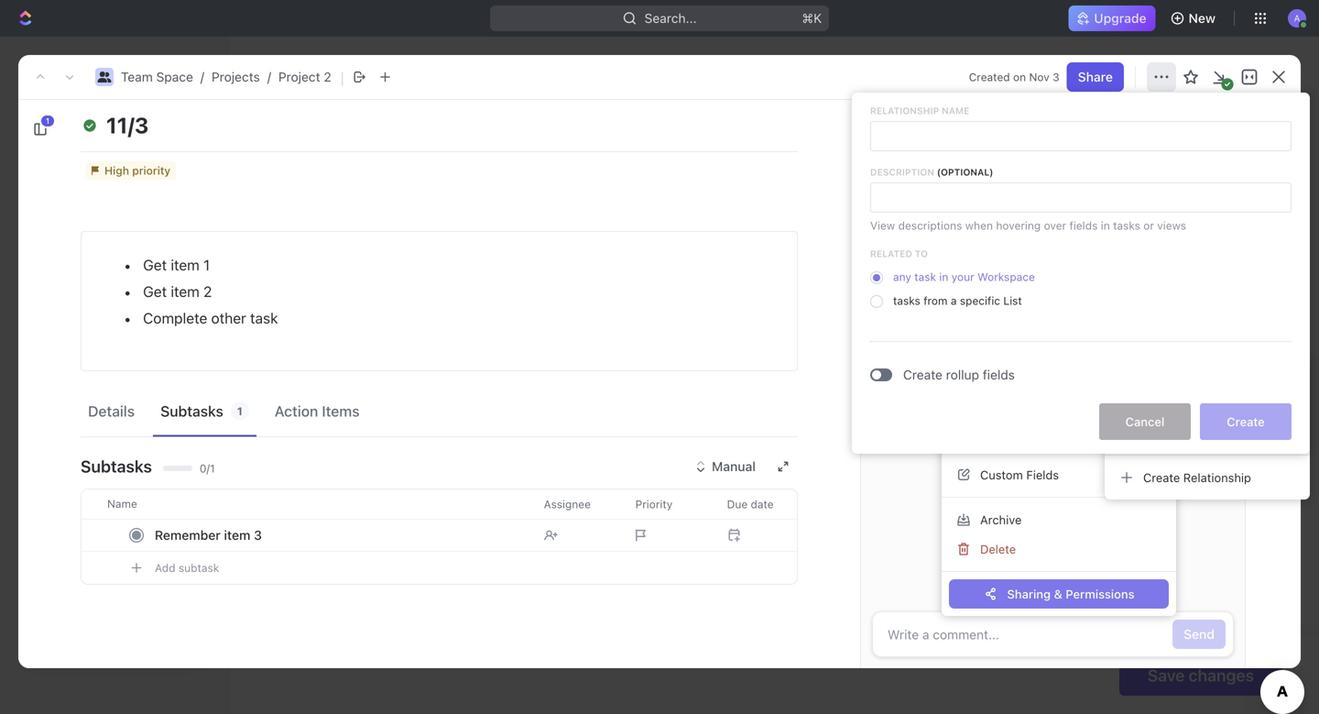 Task type: locate. For each thing, give the bounding box(es) containing it.
0 vertical spatial nov
[[1030, 71, 1050, 83]]

description (optional)
[[871, 167, 994, 177]]

0 vertical spatial new
[[1189, 11, 1216, 26]]

an left the app
[[938, 498, 951, 511]]

your right of
[[91, 557, 114, 569]]

1 vertical spatial get
[[143, 283, 167, 300]]

Enter Email text field
[[405, 220, 1283, 263]]

item for get
[[171, 256, 200, 274]]

0 horizontal spatial settings
[[59, 145, 112, 161]]

0 vertical spatial 2
[[324, 69, 332, 84]]

subtasks up the 0/1
[[161, 402, 223, 420]]

1 vertical spatial settings
[[59, 145, 112, 161]]

upgrade link
[[1069, 5, 1156, 31]]

your up tasks from a specific list at the top of the page
[[952, 270, 975, 283]]

an left authenticator
[[1032, 410, 1047, 425]]

0 horizontal spatial send
[[981, 276, 1009, 290]]

copy inside 'button'
[[961, 121, 990, 135]]

message
[[496, 472, 556, 489]]

send up specific
[[981, 276, 1009, 290]]

in.
[[759, 495, 772, 507], [981, 509, 994, 522]]

in. right the app
[[981, 509, 994, 522]]

or down 8
[[1144, 219, 1155, 232]]

temporary inside authenticator app (totp) use an app to receive a temporary one-time passcode each time you log in.
[[1039, 498, 1093, 511]]

create up "create relationship" dropdown button
[[1228, 415, 1266, 429]]

new for tab
[[1109, 121, 1134, 135]]

Enter Username text field
[[405, 143, 1283, 186]]

app inside authenticator app (totp) use an app to receive a temporary one-time passcode each time you log in.
[[1009, 475, 1036, 493]]

1 horizontal spatial 2
[[324, 69, 332, 84]]

1 horizontal spatial activity
[[1257, 144, 1292, 154]]

create for create relationship
[[1144, 471, 1181, 484]]

0 horizontal spatial 3
[[254, 528, 262, 543]]

1 horizontal spatial new
[[1109, 121, 1134, 135]]

app down and
[[159, 573, 180, 586]]

a down message
[[508, 495, 514, 507]]

0 horizontal spatial subtasks
[[81, 456, 152, 476]]

descriptions
[[899, 219, 963, 232]]

2 horizontal spatial passcode
[[1146, 498, 1196, 511]]

new
[[1189, 11, 1216, 26], [1109, 121, 1134, 135], [161, 485, 185, 497]]

0 horizontal spatial passcode
[[567, 495, 617, 507]]

in up tasks from a specific list at the top of the page
[[940, 270, 949, 283]]

one- inside authenticator app (totp) use an app to receive a temporary one-time passcode each time you log in.
[[1096, 498, 1120, 511]]

1 horizontal spatial tasks
[[1114, 219, 1141, 232]]

from up hovering
[[1004, 201, 1028, 214]]

1 copy from the left
[[961, 121, 990, 135]]

2 vertical spatial app
[[159, 573, 180, 586]]

0 horizontal spatial your
[[91, 557, 114, 569]]

new right the upgrade on the top
[[1189, 11, 1216, 26]]

0 horizontal spatial temporary
[[773, 410, 834, 425]]

activity inside task sidebar content "section"
[[884, 118, 947, 140]]

1 up complete
[[203, 256, 210, 274]]

temporary down custom fields button
[[1039, 498, 1093, 511]]

over
[[1045, 219, 1067, 232]]

activity inside task sidebar navigation tab list
[[1257, 144, 1292, 154]]

copy link
[[961, 121, 1012, 135]]

0 horizontal spatial /
[[201, 69, 204, 84]]

log inside text message (sms) receive a one-time passcode via sms each time you log in. business
[[740, 495, 756, 507]]

app center
[[38, 524, 116, 541]]

to do to
[[1042, 201, 1088, 214]]

sms
[[681, 410, 708, 425], [638, 495, 662, 507]]

1 horizontal spatial or
[[1144, 219, 1155, 232]]

1 horizontal spatial create
[[1144, 471, 1181, 484]]

action items
[[275, 402, 360, 420]]

0 horizontal spatial new
[[161, 485, 185, 497]]

0 vertical spatial send
[[981, 276, 1009, 290]]

when
[[966, 219, 994, 232]]

0 horizontal spatial relationship
[[871, 105, 940, 116]]

your inside find all of your apps and integrations in our new app center!
[[91, 557, 114, 569]]

0 vertical spatial 1
[[46, 117, 50, 125]]

changed status from
[[918, 201, 1031, 214]]

save changes
[[1148, 665, 1255, 685]]

sharing & permissions
[[1008, 587, 1135, 601]]

project 2 link
[[279, 69, 332, 84]]

view descriptions when hovering over fields in tasks or views
[[871, 219, 1187, 232]]

get up 'cloud storage' link
[[143, 256, 167, 274]]

to right the app
[[976, 498, 987, 511]]

app up receive
[[1009, 475, 1036, 493]]

1 vertical spatial nov
[[1129, 201, 1150, 214]]

1 horizontal spatial fields
[[1070, 219, 1098, 232]]

a down "any task in your workspace"
[[951, 294, 957, 307]]

in. down keep your account secure by enabling 2fa via sms or using a temporary one-time passcode (totp) from an authenticator app.
[[759, 495, 772, 507]]

2 left '|' on the top left
[[324, 69, 332, 84]]

passcode down create relationship
[[1146, 498, 1196, 511]]

settings up the a
[[297, 77, 368, 100]]

print
[[981, 364, 1007, 378]]

in inside find all of your apps and integrations in our new app center!
[[102, 573, 112, 586]]

2 inside get item 1 get item 2 complete other task
[[203, 283, 212, 300]]

settings up workspaces
[[59, 145, 112, 161]]

nov left 8
[[1129, 201, 1150, 214]]

in left our
[[102, 573, 112, 586]]

create for create
[[1228, 415, 1266, 429]]

details
[[88, 402, 135, 420]]

1 horizontal spatial (totp)
[[1039, 475, 1087, 493]]

0 horizontal spatial app
[[38, 524, 66, 541]]

app
[[954, 498, 973, 511]]

or left using
[[712, 410, 724, 425]]

0 horizontal spatial tasks
[[894, 294, 921, 307]]

0 horizontal spatial via
[[620, 495, 635, 507]]

nov right on at the top right
[[1030, 71, 1050, 83]]

task right other
[[250, 309, 278, 327]]

tasks left "views" in the top of the page
[[1114, 219, 1141, 232]]

log inside authenticator app (totp) use an app to receive a temporary one-time passcode each time you log in.
[[962, 509, 978, 522]]

use
[[915, 498, 935, 511]]

new for new button
[[1189, 11, 1216, 26]]

2 inside team space / projects / project 2 |
[[324, 69, 332, 84]]

/ right the space
[[201, 69, 204, 84]]

passcode down create rollup fields
[[895, 410, 952, 425]]

description
[[871, 167, 935, 177]]

to right email
[[1045, 276, 1056, 290]]

1 vertical spatial in
[[940, 270, 949, 283]]

1 vertical spatial in.
[[981, 509, 994, 522]]

your right keep
[[439, 410, 465, 425]]

receive
[[990, 498, 1027, 511]]

1 horizontal spatial 1
[[203, 256, 210, 274]]

2 horizontal spatial your
[[952, 270, 975, 283]]

task inside the send email to task button
[[1060, 276, 1083, 290]]

tasks from a specific list
[[894, 294, 1023, 307]]

3 right on at the top right
[[1053, 71, 1060, 83]]

1 vertical spatial or
[[712, 410, 724, 425]]

0 vertical spatial fields
[[1070, 219, 1098, 232]]

2 vertical spatial 1
[[237, 405, 243, 418]]

None text field
[[871, 182, 1292, 213]]

a
[[283, 137, 313, 191]]

log left "archive"
[[962, 509, 978, 522]]

new left tab at the right of the page
[[1109, 121, 1134, 135]]

1 horizontal spatial settings
[[297, 77, 368, 100]]

send email to task button
[[950, 269, 1170, 298]]

0 vertical spatial tasks
[[1114, 219, 1141, 232]]

sms down 2fa
[[638, 495, 662, 507]]

each inside text message (sms) receive a one-time passcode via sms each time you log in. business
[[665, 495, 690, 507]]

views
[[1158, 219, 1187, 232]]

you inside authenticator app (totp) use an app to receive a temporary one-time passcode each time you log in.
[[940, 509, 959, 522]]

in right over
[[1102, 219, 1111, 232]]

create relationship
[[1144, 471, 1252, 484]]

get item 1 get item 2 complete other task
[[143, 256, 278, 327]]

2 horizontal spatial create
[[1228, 415, 1266, 429]]

task up merge button
[[1060, 276, 1083, 290]]

1 vertical spatial sms
[[638, 495, 662, 507]]

new button
[[1164, 4, 1227, 33]]

get up complete
[[143, 283, 167, 300]]

new
[[135, 573, 156, 586]]

workspace
[[978, 270, 1036, 283]]

1 vertical spatial relationship
[[1184, 471, 1252, 484]]

create left rollup
[[904, 367, 943, 382]]

you down using
[[719, 495, 737, 507]]

link
[[993, 121, 1012, 135]]

task right 'any'
[[915, 270, 937, 283]]

find
[[38, 557, 60, 569]]

0 horizontal spatial in.
[[759, 495, 772, 507]]

/ left project
[[267, 69, 271, 84]]

from down print
[[1001, 410, 1029, 425]]

8
[[1153, 201, 1160, 214]]

task sidebar content section
[[861, 100, 1246, 668]]

from inside task sidebar content "section"
[[1004, 201, 1028, 214]]

task sidebar navigation tab list
[[1254, 111, 1294, 247]]

from down "any task in your workspace"
[[924, 294, 948, 307]]

team
[[121, 69, 153, 84]]

1 horizontal spatial my settings
[[266, 77, 368, 100]]

archive button
[[950, 505, 1170, 534]]

1 vertical spatial log
[[962, 509, 978, 522]]

relationship left name
[[871, 105, 940, 116]]

rollup
[[947, 367, 980, 382]]

a right receive
[[1030, 498, 1036, 511]]

1 horizontal spatial my
[[266, 77, 292, 100]]

text message (sms) receive a one-time passcode via sms each time you log in. business
[[465, 472, 772, 522]]

tasks
[[1114, 219, 1141, 232], [894, 294, 921, 307]]

1 horizontal spatial your
[[439, 410, 465, 425]]

my settings up the a
[[266, 77, 368, 100]]

11/3
[[106, 112, 149, 138]]

from
[[1004, 201, 1028, 214], [924, 294, 948, 307], [1001, 410, 1029, 425]]

copy left 'id'
[[1037, 121, 1066, 135]]

my settings inside the my settings link
[[37, 145, 112, 161]]

1 left action
[[237, 405, 243, 418]]

1 vertical spatial via
[[620, 495, 635, 507]]

0 vertical spatial my settings
[[266, 77, 368, 100]]

related to
[[871, 248, 929, 259]]

via inside text message (sms) receive a one-time passcode via sms each time you log in. business
[[620, 495, 635, 507]]

1 horizontal spatial an
[[1032, 410, 1047, 425]]

0 horizontal spatial copy
[[961, 121, 990, 135]]

3 right the remember
[[254, 528, 262, 543]]

remember item 3
[[155, 528, 262, 543]]

any
[[894, 270, 912, 283]]

item inside remember item 3 link
[[224, 528, 251, 543]]

each inside authenticator app (totp) use an app to receive a temporary one-time passcode each time you log in.
[[1199, 498, 1224, 511]]

0 horizontal spatial you
[[719, 495, 737, 507]]

1 down back link
[[46, 117, 50, 125]]

your
[[952, 270, 975, 283], [439, 410, 465, 425], [91, 557, 114, 569]]

1 vertical spatial my
[[37, 145, 56, 161]]

to left 'do'
[[1045, 201, 1057, 214]]

2 copy from the left
[[1037, 121, 1066, 135]]

(totp) down rollup
[[955, 410, 998, 425]]

fields down 'do'
[[1070, 219, 1098, 232]]

1 / from the left
[[201, 69, 204, 84]]

2 vertical spatial new
[[161, 485, 185, 497]]

email
[[1012, 276, 1042, 290]]

temporary right using
[[773, 410, 834, 425]]

1 vertical spatial 3
[[254, 528, 262, 543]]

a inside authenticator app (totp) use an app to receive a temporary one-time passcode each time you log in.
[[1030, 498, 1036, 511]]

send
[[981, 276, 1009, 290], [1184, 627, 1215, 642]]

1 vertical spatial item
[[171, 283, 200, 300]]

authenticator
[[1050, 410, 1129, 425]]

app up find
[[38, 524, 66, 541]]

fields right rollup
[[983, 367, 1016, 382]]

1 vertical spatial subtasks
[[81, 456, 152, 476]]

my settings up workspaces
[[37, 145, 112, 161]]

passcode down (sms)
[[567, 495, 617, 507]]

0 horizontal spatial 2
[[203, 283, 212, 300]]

create inside dropdown button
[[1144, 471, 1181, 484]]

custom fields
[[981, 468, 1060, 482]]

0 vertical spatial item
[[171, 256, 200, 274]]

cloud storage
[[37, 288, 121, 304]]

1 horizontal spatial log
[[962, 509, 978, 522]]

new up the remember
[[161, 485, 185, 497]]

1 horizontal spatial each
[[1199, 498, 1224, 511]]

1 horizontal spatial copy
[[1037, 121, 1066, 135]]

2
[[324, 69, 332, 84], [203, 283, 212, 300]]

task
[[915, 270, 937, 283], [1060, 276, 1083, 290], [250, 309, 278, 327]]

1 horizontal spatial /
[[267, 69, 271, 84]]

copy for copy link
[[961, 121, 990, 135]]

an inside authenticator app (totp) use an app to receive a temporary one-time passcode each time you log in.
[[938, 498, 951, 511]]

get
[[143, 256, 167, 274], [143, 283, 167, 300]]

your for find all of your apps and integrations in our new app center!
[[91, 557, 114, 569]]

2 horizontal spatial in
[[1102, 219, 1111, 232]]

2 / from the left
[[267, 69, 271, 84]]

1 vertical spatial create
[[1228, 415, 1266, 429]]

hovering
[[997, 219, 1042, 232]]

copy down name
[[961, 121, 990, 135]]

0 vertical spatial log
[[740, 495, 756, 507]]

business
[[468, 512, 515, 522]]

enabling
[[580, 410, 631, 425]]

0 horizontal spatial fields
[[983, 367, 1016, 382]]

copy inside button
[[1037, 121, 1066, 135]]

tasks down 'any'
[[894, 294, 921, 307]]

name
[[942, 105, 970, 116]]

(totp) up archive button
[[1039, 475, 1087, 493]]

(totp)
[[955, 410, 998, 425], [1039, 475, 1087, 493]]

1
[[46, 117, 50, 125], [203, 256, 210, 274], [237, 405, 243, 418]]

you right use
[[940, 509, 959, 522]]

a
[[951, 294, 957, 307], [763, 410, 770, 425], [508, 495, 514, 507], [1030, 498, 1036, 511]]

my down the 1 "button" in the top left of the page
[[37, 145, 56, 161]]

and
[[145, 557, 165, 569]]

fields
[[1070, 219, 1098, 232], [983, 367, 1016, 382]]

0 horizontal spatial 1
[[46, 117, 50, 125]]

via down 2fa
[[620, 495, 635, 507]]

0 horizontal spatial in
[[102, 573, 112, 586]]

share button
[[1068, 62, 1125, 92]]

subtasks down details
[[81, 456, 152, 476]]

2 horizontal spatial task
[[1060, 276, 1083, 290]]

status
[[969, 201, 1001, 214]]

user group image
[[98, 71, 111, 82]]

save
[[1148, 665, 1186, 685]]

id
[[1069, 121, 1081, 135]]

create inside button
[[1228, 415, 1266, 429]]

my right projects link
[[266, 77, 292, 100]]

2 get from the top
[[143, 283, 167, 300]]

via right 2fa
[[661, 410, 678, 425]]

0 horizontal spatial activity
[[884, 118, 947, 140]]

2 horizontal spatial app
[[1009, 475, 1036, 493]]

0 horizontal spatial my settings
[[37, 145, 112, 161]]

0 horizontal spatial an
[[938, 498, 951, 511]]

1 vertical spatial send
[[1184, 627, 1215, 642]]

archive
[[981, 513, 1022, 527]]

0 vertical spatial create
[[904, 367, 943, 382]]

1 horizontal spatial via
[[661, 410, 678, 425]]

0 horizontal spatial log
[[740, 495, 756, 507]]

0 horizontal spatial sms
[[638, 495, 662, 507]]

2 up other
[[203, 283, 212, 300]]

send inside task sidebar content "section"
[[1184, 627, 1215, 642]]

send up save changes
[[1184, 627, 1215, 642]]

activity
[[884, 118, 947, 140], [1257, 144, 1292, 154]]

1 vertical spatial activity
[[1257, 144, 1292, 154]]

1 vertical spatial 2
[[203, 283, 212, 300]]

2 vertical spatial in
[[102, 573, 112, 586]]

in. inside text message (sms) receive a one-time passcode via sms each time you log in. business
[[759, 495, 772, 507]]

0 vertical spatial get
[[143, 256, 167, 274]]

relationship down create button
[[1184, 471, 1252, 484]]

sms left using
[[681, 410, 708, 425]]

create
[[904, 367, 943, 382], [1228, 415, 1266, 429], [1144, 471, 1181, 484]]

log down using
[[740, 495, 756, 507]]

1 vertical spatial 1
[[203, 256, 210, 274]]

create down cancel 'button'
[[1144, 471, 1181, 484]]

1 vertical spatial your
[[439, 410, 465, 425]]

print button
[[950, 357, 1170, 386]]

task inside get item 1 get item 2 complete other task
[[250, 309, 278, 327]]

each
[[665, 495, 690, 507], [1199, 498, 1224, 511]]

1 vertical spatial my settings
[[37, 145, 112, 161]]

copy for copy id
[[1037, 121, 1066, 135]]

2 vertical spatial create
[[1144, 471, 1181, 484]]

2 vertical spatial your
[[91, 557, 114, 569]]



Task type: describe. For each thing, give the bounding box(es) containing it.
passcode inside text message (sms) receive a one-time passcode via sms each time you log in. business
[[567, 495, 617, 507]]

0 vertical spatial temporary
[[773, 410, 834, 425]]

|
[[341, 68, 344, 86]]

0 vertical spatial settings
[[297, 77, 368, 100]]

tab
[[1137, 121, 1155, 135]]

any task in your workspace
[[894, 270, 1036, 283]]

custom fields button
[[950, 460, 1170, 489]]

item for remember
[[224, 528, 251, 543]]

projects
[[212, 69, 260, 84]]

relationship inside dropdown button
[[1184, 471, 1252, 484]]

0 vertical spatial relationship
[[871, 105, 940, 116]]

custom
[[981, 468, 1024, 482]]

authenticator app (totp) use an app to receive a temporary one-time passcode each time you log in.
[[915, 475, 1224, 522]]

all
[[63, 557, 74, 569]]

notifications link
[[37, 209, 192, 240]]

1 horizontal spatial sms
[[681, 410, 708, 425]]

workspaces link
[[37, 173, 192, 205]]

in. inside authenticator app (totp) use an app to receive a temporary one-time passcode each time you log in.
[[981, 509, 994, 522]]

to inside button
[[1045, 276, 1056, 290]]

1 horizontal spatial task
[[915, 270, 937, 283]]

2 vertical spatial from
[[1001, 410, 1029, 425]]

Enter New Password field
[[405, 297, 1283, 340]]

cancel button
[[1100, 403, 1192, 440]]

passcode inside authenticator app (totp) use an app to receive a temporary one-time passcode each time you log in.
[[1146, 498, 1196, 511]]

referrals
[[37, 360, 90, 375]]

1 button
[[26, 115, 55, 144]]

1 vertical spatial fields
[[983, 367, 1016, 382]]

center!
[[38, 590, 76, 602]]

a inside text message (sms) receive a one-time passcode via sms each time you log in. business
[[508, 495, 514, 507]]

sms inside text message (sms) receive a one-time passcode via sms each time you log in. business
[[638, 495, 662, 507]]

3 inside remember item 3 link
[[254, 528, 262, 543]]

0 vertical spatial my
[[266, 77, 292, 100]]

referrals link
[[37, 352, 192, 383]]

at
[[1163, 201, 1173, 214]]

remember
[[155, 528, 221, 543]]

0 vertical spatial or
[[1144, 219, 1155, 232]]

1 horizontal spatial passcode
[[895, 410, 952, 425]]

(optional)
[[938, 167, 994, 177]]

available on business plans or higher element
[[465, 511, 519, 524]]

keep
[[405, 410, 435, 425]]

space
[[156, 69, 193, 84]]

2 horizontal spatial 1
[[237, 405, 243, 418]]

relationship name
[[871, 105, 970, 116]]

priority
[[86, 136, 130, 151]]

nov inside task sidebar content "section"
[[1129, 201, 1150, 214]]

back link
[[37, 73, 109, 97]]

app inside find all of your apps and integrations in our new app center!
[[159, 573, 180, 586]]

sharing
[[1008, 587, 1051, 601]]

0 vertical spatial via
[[661, 410, 678, 425]]

integrations
[[38, 573, 99, 586]]

on
[[1014, 71, 1027, 83]]

you
[[898, 201, 918, 214]]

apps
[[117, 557, 142, 569]]

list
[[1004, 294, 1023, 307]]

fields
[[1027, 468, 1060, 482]]

&
[[1055, 587, 1063, 601]]

nov 8 at 8:59 am
[[1129, 201, 1219, 214]]

one- inside text message (sms) receive a one-time passcode via sms each time you log in. business
[[517, 495, 542, 507]]

my settings link
[[37, 138, 192, 169]]

0 vertical spatial (totp)
[[955, 410, 998, 425]]

to right 'do'
[[1078, 201, 1088, 214]]

new tab
[[1109, 121, 1155, 135]]

complete
[[909, 215, 962, 228]]

center
[[69, 524, 116, 541]]

(totp) inside authenticator app (totp) use an app to receive a temporary one-time passcode each time you log in.
[[1039, 475, 1087, 493]]

0 vertical spatial in
[[1102, 219, 1111, 232]]

text
[[465, 472, 493, 489]]

complete
[[143, 309, 207, 327]]

0 horizontal spatial or
[[712, 410, 724, 425]]

created on nov 3
[[970, 71, 1060, 83]]

using
[[727, 410, 759, 425]]

0 vertical spatial 3
[[1053, 71, 1060, 83]]

1 horizontal spatial in
[[940, 270, 949, 283]]

cloud
[[37, 288, 71, 304]]

remember item 3 link
[[150, 522, 529, 549]]

changed
[[921, 201, 965, 214]]

project
[[279, 69, 320, 84]]

1 get from the top
[[143, 256, 167, 274]]

other
[[211, 309, 246, 327]]

keep your account secure by enabling 2fa via sms or using a temporary one-time passcode (totp) from an authenticator app.
[[405, 410, 1158, 425]]

notifications
[[37, 217, 112, 232]]

a right using
[[763, 410, 770, 425]]

search...
[[645, 11, 697, 26]]

0 horizontal spatial nov
[[1030, 71, 1050, 83]]

copy id
[[1037, 121, 1081, 135]]

sharing & permissions button
[[950, 579, 1170, 609]]

storage
[[75, 288, 121, 304]]

1 inside get item 1 get item 2 complete other task
[[203, 256, 210, 274]]

send for send email to task
[[981, 276, 1009, 290]]

cloud storage link
[[37, 281, 192, 312]]

copy link button
[[951, 114, 1023, 143]]

changes
[[1189, 665, 1255, 685]]

to down descriptions
[[915, 248, 929, 259]]

⌘k
[[802, 11, 822, 26]]

your for any task in your workspace
[[952, 270, 975, 283]]

view
[[871, 219, 896, 232]]

permissions
[[1066, 587, 1135, 601]]

new tab button
[[1096, 114, 1169, 143]]

Enter name... text field
[[871, 121, 1292, 151]]

items
[[322, 402, 360, 420]]

specific
[[960, 294, 1001, 307]]

send for send
[[1184, 627, 1215, 642]]

back
[[60, 77, 95, 93]]

by
[[563, 410, 577, 425]]

8:59
[[1176, 201, 1200, 214]]

apple
[[266, 213, 306, 231]]

you inside text message (sms) receive a one-time passcode via sms each time you log in. business
[[719, 495, 737, 507]]

1 vertical spatial from
[[924, 294, 948, 307]]

create for create rollup fields
[[904, 367, 943, 382]]

to inside authenticator app (totp) use an app to receive a temporary one-time passcode each time you log in.
[[976, 498, 987, 511]]

projects link
[[212, 69, 260, 84]]

secure
[[519, 410, 559, 425]]

0 vertical spatial subtasks
[[161, 402, 223, 420]]

send button
[[1173, 620, 1226, 649]]

1 horizontal spatial one-
[[838, 410, 865, 425]]

calendar
[[37, 324, 90, 339]]

0 vertical spatial an
[[1032, 410, 1047, 425]]

action items button
[[267, 394, 367, 428]]

share
[[1079, 69, 1114, 84]]

of
[[78, 557, 88, 569]]

related
[[871, 248, 913, 259]]

1 vertical spatial app
[[38, 524, 66, 541]]

app.
[[1132, 410, 1158, 425]]

delete
[[981, 542, 1017, 556]]

receive
[[465, 495, 505, 507]]

1 inside "button"
[[46, 117, 50, 125]]

delete button
[[950, 534, 1170, 564]]



Task type: vqa. For each thing, say whether or not it's contained in the screenshot.
the item
yes



